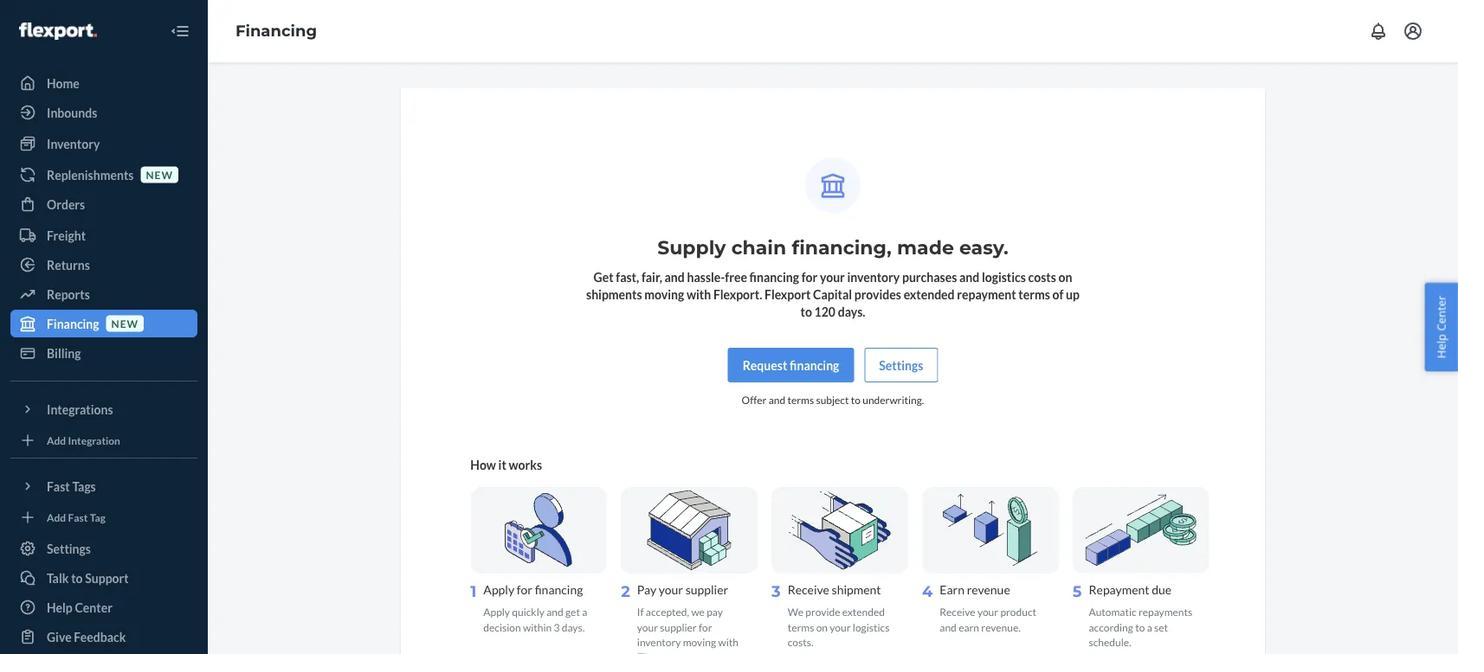 Task type: vqa. For each thing, say whether or not it's contained in the screenshot.
moving
yes



Task type: describe. For each thing, give the bounding box(es) containing it.
returns link
[[10, 251, 197, 279]]

revenue.
[[981, 621, 1021, 634]]

fast tags button
[[10, 473, 197, 501]]

replenishments
[[47, 168, 134, 182]]

5
[[1073, 582, 1082, 602]]

0 horizontal spatial for
[[517, 582, 533, 597]]

and up repayment
[[959, 270, 980, 284]]

costs
[[1028, 270, 1056, 284]]

your up 'accepted,'
[[659, 582, 683, 597]]

terms inside get fast, fair, and hassle-free financing for your inventory purchases and logistics costs on shipments moving with flexport. flexport capital provides extended repayment terms of up to 120 days.
[[1019, 287, 1050, 302]]

extended inside get fast, fair, and hassle-free financing for your inventory purchases and logistics costs on shipments moving with flexport. flexport capital provides extended repayment terms of up to 120 days.
[[904, 287, 955, 302]]

provide
[[806, 606, 840, 619]]

2
[[621, 582, 630, 602]]

center inside button
[[1434, 296, 1449, 331]]

logistics inside we provide extended terms on your logistics costs.
[[853, 621, 890, 634]]

provides
[[854, 287, 901, 302]]

add fast tag link
[[10, 507, 197, 528]]

get fast, fair, and hassle-free financing for your inventory purchases and logistics costs on shipments moving with flexport. flexport capital provides extended repayment terms of up to 120 days.
[[586, 270, 1080, 319]]

we
[[691, 606, 705, 619]]

2 vertical spatial financing
[[535, 582, 583, 597]]

earn
[[940, 582, 965, 597]]

repayment
[[1089, 582, 1150, 597]]

open notifications image
[[1368, 21, 1389, 42]]

feedback
[[74, 630, 126, 645]]

get
[[565, 606, 580, 619]]

close navigation image
[[170, 21, 191, 42]]

settings button
[[865, 348, 938, 383]]

financing inside button
[[790, 358, 839, 373]]

new for financing
[[111, 317, 139, 330]]

new for replenishments
[[146, 168, 173, 181]]

on inside we provide extended terms on your logistics costs.
[[816, 621, 828, 634]]

terms inside we provide extended terms on your logistics costs.
[[788, 621, 814, 634]]

4
[[922, 582, 933, 602]]

automatic repayments according to a set schedule.
[[1089, 606, 1193, 649]]

add integration
[[47, 434, 120, 447]]

shipments
[[586, 287, 642, 302]]

due
[[1152, 582, 1172, 597]]

add integration link
[[10, 430, 197, 451]]

flexport. inside if accepted, we pay your supplier for inventory moving with flexport.
[[637, 651, 678, 655]]

request
[[743, 358, 787, 373]]

add for add integration
[[47, 434, 66, 447]]

center inside "link"
[[75, 601, 113, 615]]

earn
[[959, 621, 979, 634]]

shipment
[[832, 582, 881, 597]]

capital
[[813, 287, 852, 302]]

integrations
[[47, 402, 113, 417]]

request financing
[[743, 358, 839, 373]]

receive your product and earn revenue.
[[940, 606, 1037, 634]]

pay
[[707, 606, 723, 619]]

financing,
[[792, 236, 892, 259]]

how it works
[[470, 458, 542, 472]]

on inside get fast, fair, and hassle-free financing for your inventory purchases and logistics costs on shipments moving with flexport. flexport capital provides extended repayment terms of up to 120 days.
[[1059, 270, 1072, 284]]

fast inside dropdown button
[[47, 479, 70, 494]]

flexport logo image
[[19, 22, 97, 40]]

receive for receive shipment
[[788, 582, 829, 597]]

inbounds
[[47, 105, 97, 120]]

fast tags
[[47, 479, 96, 494]]

to inside automatic repayments according to a set schedule.
[[1135, 621, 1145, 634]]

days. inside "apply quickly and get a decision within 3 days."
[[562, 621, 585, 634]]

help center button
[[1425, 283, 1458, 372]]

with inside get fast, fair, and hassle-free financing for your inventory purchases and logistics costs on shipments moving with flexport. flexport capital provides extended repayment terms of up to 120 days.
[[687, 287, 711, 302]]

with inside if accepted, we pay your supplier for inventory moving with flexport.
[[718, 636, 739, 649]]

your inside we provide extended terms on your logistics costs.
[[830, 621, 851, 634]]

if
[[637, 606, 644, 619]]

moving inside get fast, fair, and hassle-free financing for your inventory purchases and logistics costs on shipments moving with flexport. flexport capital provides extended repayment terms of up to 120 days.
[[645, 287, 684, 302]]

and right the fair,
[[665, 270, 685, 284]]

for inside get fast, fair, and hassle-free financing for your inventory purchases and logistics costs on shipments moving with flexport. flexport capital provides extended repayment terms of up to 120 days.
[[802, 270, 818, 284]]

supplier inside if accepted, we pay your supplier for inventory moving with flexport.
[[660, 621, 697, 634]]

tags
[[72, 479, 96, 494]]

underwriting.
[[863, 394, 924, 407]]

billing link
[[10, 339, 197, 367]]

pay
[[637, 582, 656, 597]]

your inside receive your product and earn revenue.
[[978, 606, 999, 619]]

supply chain financing, made easy.
[[657, 236, 1009, 259]]

earn revenue
[[940, 582, 1010, 597]]

receive shipment
[[788, 582, 881, 597]]

home
[[47, 76, 80, 90]]

purchases
[[902, 270, 957, 284]]

logistics inside get fast, fair, and hassle-free financing for your inventory purchases and logistics costs on shipments moving with flexport. flexport capital provides extended repayment terms of up to 120 days.
[[982, 270, 1026, 284]]

accepted,
[[646, 606, 689, 619]]

help inside button
[[1434, 334, 1449, 359]]

flexport. inside get fast, fair, and hassle-free financing for your inventory purchases and logistics costs on shipments moving with flexport. flexport capital provides extended repayment terms of up to 120 days.
[[713, 287, 762, 302]]

and inside "apply quickly and get a decision within 3 days."
[[547, 606, 563, 619]]

inventory inside if accepted, we pay your supplier for inventory moving with flexport.
[[637, 636, 681, 649]]

quickly
[[512, 606, 545, 619]]

we provide extended terms on your logistics costs.
[[788, 606, 890, 649]]

set
[[1154, 621, 1168, 634]]

help center inside "link"
[[47, 601, 113, 615]]

orders link
[[10, 191, 197, 218]]

add for add fast tag
[[47, 511, 66, 524]]

repayment due
[[1089, 582, 1172, 597]]

how
[[470, 458, 496, 472]]

fast,
[[616, 270, 639, 284]]

it
[[498, 458, 506, 472]]

talk to support
[[47, 571, 129, 586]]

returns
[[47, 258, 90, 272]]

get
[[594, 270, 614, 284]]

inventory inside get fast, fair, and hassle-free financing for your inventory purchases and logistics costs on shipments moving with flexport. flexport capital provides extended repayment terms of up to 120 days.
[[847, 270, 900, 284]]

offer and terms subject to underwriting.
[[742, 394, 924, 407]]

according
[[1089, 621, 1133, 634]]

up
[[1066, 287, 1080, 302]]

1 horizontal spatial 3
[[772, 582, 781, 602]]

give feedback button
[[10, 623, 197, 651]]

pay your supplier
[[637, 582, 728, 597]]

apply for apply for financing
[[484, 582, 514, 597]]

inventory link
[[10, 130, 197, 158]]

reports link
[[10, 281, 197, 308]]



Task type: locate. For each thing, give the bounding box(es) containing it.
help inside "link"
[[47, 601, 73, 615]]

a inside automatic repayments according to a set schedule.
[[1147, 621, 1152, 634]]

0 horizontal spatial settings
[[47, 542, 91, 556]]

1 vertical spatial on
[[816, 621, 828, 634]]

inbounds link
[[10, 99, 197, 126]]

hassle-
[[687, 270, 725, 284]]

reports
[[47, 287, 90, 302]]

1 vertical spatial days.
[[562, 621, 585, 634]]

logistics up repayment
[[982, 270, 1026, 284]]

1 horizontal spatial help center
[[1434, 296, 1449, 359]]

on down provide
[[816, 621, 828, 634]]

1 vertical spatial logistics
[[853, 621, 890, 634]]

1 vertical spatial a
[[1147, 621, 1152, 634]]

open account menu image
[[1403, 21, 1424, 42]]

for down we
[[699, 621, 712, 634]]

1 vertical spatial flexport.
[[637, 651, 678, 655]]

to inside button
[[71, 571, 83, 586]]

chain
[[731, 236, 786, 259]]

1 vertical spatial fast
[[68, 511, 88, 524]]

fast left the 'tags'
[[47, 479, 70, 494]]

settings link
[[10, 535, 197, 563]]

financing
[[750, 270, 799, 284], [790, 358, 839, 373], [535, 582, 583, 597]]

1 horizontal spatial logistics
[[982, 270, 1026, 284]]

flexport. down free
[[713, 287, 762, 302]]

to left 120
[[801, 304, 812, 319]]

supplier
[[686, 582, 728, 597], [660, 621, 697, 634]]

1 vertical spatial with
[[718, 636, 739, 649]]

give feedback
[[47, 630, 126, 645]]

works
[[509, 458, 542, 472]]

1 horizontal spatial financing
[[236, 21, 317, 40]]

your up 'capital' on the top right
[[820, 270, 845, 284]]

supplier up pay
[[686, 582, 728, 597]]

a
[[582, 606, 587, 619], [1147, 621, 1152, 634]]

2 add from the top
[[47, 511, 66, 524]]

and
[[665, 270, 685, 284], [959, 270, 980, 284], [769, 394, 786, 407], [547, 606, 563, 619], [940, 621, 957, 634]]

apply for apply quickly and get a decision within 3 days.
[[484, 606, 510, 619]]

automatic
[[1089, 606, 1137, 619]]

0 vertical spatial help center
[[1434, 296, 1449, 359]]

120
[[815, 304, 836, 319]]

1 vertical spatial help center
[[47, 601, 113, 615]]

integration
[[68, 434, 120, 447]]

a inside "apply quickly and get a decision within 3 days."
[[582, 606, 587, 619]]

repayment
[[957, 287, 1016, 302]]

flexport. down 'accepted,'
[[637, 651, 678, 655]]

apply for financing
[[484, 582, 583, 597]]

to
[[801, 304, 812, 319], [851, 394, 861, 407], [71, 571, 83, 586], [1135, 621, 1145, 634]]

settings up talk in the bottom of the page
[[47, 542, 91, 556]]

costs.
[[788, 636, 814, 649]]

0 vertical spatial extended
[[904, 287, 955, 302]]

add left integration
[[47, 434, 66, 447]]

0 vertical spatial on
[[1059, 270, 1072, 284]]

3 left receive shipment
[[772, 582, 781, 602]]

0 vertical spatial 3
[[772, 582, 781, 602]]

1 vertical spatial inventory
[[637, 636, 681, 649]]

fast left tag
[[68, 511, 88, 524]]

supplier down 'accepted,'
[[660, 621, 697, 634]]

settings inside "button"
[[879, 358, 923, 373]]

1 horizontal spatial help
[[1434, 334, 1449, 359]]

0 vertical spatial days.
[[838, 304, 865, 319]]

1 vertical spatial extended
[[842, 606, 885, 619]]

moving down the fair,
[[645, 287, 684, 302]]

1 vertical spatial apply
[[484, 606, 510, 619]]

supply
[[657, 236, 726, 259]]

new down reports link
[[111, 317, 139, 330]]

1 horizontal spatial with
[[718, 636, 739, 649]]

days. down 'capital' on the top right
[[838, 304, 865, 319]]

apply right 1
[[484, 582, 514, 597]]

moving inside if accepted, we pay your supplier for inventory moving with flexport.
[[683, 636, 716, 649]]

1 vertical spatial add
[[47, 511, 66, 524]]

days. down "get"
[[562, 621, 585, 634]]

inventory down 'accepted,'
[[637, 636, 681, 649]]

add down fast tags
[[47, 511, 66, 524]]

0 vertical spatial new
[[146, 168, 173, 181]]

1 horizontal spatial days.
[[838, 304, 865, 319]]

0 vertical spatial fast
[[47, 479, 70, 494]]

0 vertical spatial with
[[687, 287, 711, 302]]

1 horizontal spatial receive
[[940, 606, 976, 619]]

help
[[1434, 334, 1449, 359], [47, 601, 73, 615]]

receive up earn
[[940, 606, 976, 619]]

0 vertical spatial center
[[1434, 296, 1449, 331]]

1 vertical spatial financing
[[47, 317, 99, 331]]

0 vertical spatial help
[[1434, 334, 1449, 359]]

and left earn
[[940, 621, 957, 634]]

2 apply from the top
[[484, 606, 510, 619]]

0 horizontal spatial 3
[[554, 621, 560, 634]]

a right "get"
[[582, 606, 587, 619]]

for up "quickly"
[[517, 582, 533, 597]]

and left "get"
[[547, 606, 563, 619]]

0 vertical spatial inventory
[[847, 270, 900, 284]]

0 vertical spatial apply
[[484, 582, 514, 597]]

support
[[85, 571, 129, 586]]

made
[[897, 236, 954, 259]]

extended down "purchases"
[[904, 287, 955, 302]]

1 vertical spatial help
[[47, 601, 73, 615]]

financing link
[[236, 21, 317, 40]]

receive inside receive your product and earn revenue.
[[940, 606, 976, 619]]

with down pay
[[718, 636, 739, 649]]

apply up decision
[[484, 606, 510, 619]]

your down provide
[[830, 621, 851, 634]]

1 vertical spatial center
[[75, 601, 113, 615]]

your inside get fast, fair, and hassle-free financing for your inventory purchases and logistics costs on shipments moving with flexport. flexport capital provides extended repayment terms of up to 120 days.
[[820, 270, 845, 284]]

0 horizontal spatial with
[[687, 287, 711, 302]]

for
[[802, 270, 818, 284], [517, 582, 533, 597], [699, 621, 712, 634]]

to right talk in the bottom of the page
[[71, 571, 83, 586]]

your up revenue.
[[978, 606, 999, 619]]

free
[[725, 270, 747, 284]]

on
[[1059, 270, 1072, 284], [816, 621, 828, 634]]

1 vertical spatial receive
[[940, 606, 976, 619]]

1 vertical spatial new
[[111, 317, 139, 330]]

1 vertical spatial moving
[[683, 636, 716, 649]]

1 vertical spatial for
[[517, 582, 533, 597]]

fast
[[47, 479, 70, 494], [68, 511, 88, 524]]

0 horizontal spatial days.
[[562, 621, 585, 634]]

request financing button
[[728, 348, 854, 383]]

0 horizontal spatial center
[[75, 601, 113, 615]]

logistics down shipment
[[853, 621, 890, 634]]

of
[[1053, 287, 1064, 302]]

0 horizontal spatial new
[[111, 317, 139, 330]]

1 vertical spatial financing
[[790, 358, 839, 373]]

2 horizontal spatial for
[[802, 270, 818, 284]]

extended inside we provide extended terms on your logistics costs.
[[842, 606, 885, 619]]

fair,
[[642, 270, 662, 284]]

freight link
[[10, 222, 197, 249]]

schedule.
[[1089, 636, 1131, 649]]

0 vertical spatial terms
[[1019, 287, 1050, 302]]

1 vertical spatial terms
[[788, 394, 814, 407]]

settings up underwriting.
[[879, 358, 923, 373]]

1 horizontal spatial center
[[1434, 296, 1449, 331]]

1 vertical spatial supplier
[[660, 621, 697, 634]]

0 horizontal spatial logistics
[[853, 621, 890, 634]]

and right offer
[[769, 394, 786, 407]]

0 vertical spatial for
[[802, 270, 818, 284]]

for inside if accepted, we pay your supplier for inventory moving with flexport.
[[699, 621, 712, 634]]

financing up the subject
[[790, 358, 839, 373]]

give
[[47, 630, 72, 645]]

apply inside "apply quickly and get a decision within 3 days."
[[484, 606, 510, 619]]

add fast tag
[[47, 511, 106, 524]]

help center inside button
[[1434, 296, 1449, 359]]

for up 'flexport'
[[802, 270, 818, 284]]

inventory
[[847, 270, 900, 284], [637, 636, 681, 649]]

offer
[[742, 394, 767, 407]]

new up orders link
[[146, 168, 173, 181]]

to left 'set'
[[1135, 621, 1145, 634]]

1 horizontal spatial flexport.
[[713, 287, 762, 302]]

1 horizontal spatial for
[[699, 621, 712, 634]]

0 vertical spatial moving
[[645, 287, 684, 302]]

3 inside "apply quickly and get a decision within 3 days."
[[554, 621, 560, 634]]

terms
[[1019, 287, 1050, 302], [788, 394, 814, 407], [788, 621, 814, 634]]

help center link
[[10, 594, 197, 622]]

0 vertical spatial financing
[[236, 21, 317, 40]]

terms down costs
[[1019, 287, 1050, 302]]

decision
[[484, 621, 521, 634]]

extended
[[904, 287, 955, 302], [842, 606, 885, 619]]

0 vertical spatial receive
[[788, 582, 829, 597]]

orders
[[47, 197, 85, 212]]

0 vertical spatial financing
[[750, 270, 799, 284]]

terms left the subject
[[788, 394, 814, 407]]

to inside get fast, fair, and hassle-free financing for your inventory purchases and logistics costs on shipments moving with flexport. flexport capital provides extended repayment terms of up to 120 days.
[[801, 304, 812, 319]]

2 vertical spatial for
[[699, 621, 712, 634]]

days. inside get fast, fair, and hassle-free financing for your inventory purchases and logistics costs on shipments moving with flexport. flexport capital provides extended repayment terms of up to 120 days.
[[838, 304, 865, 319]]

1 horizontal spatial new
[[146, 168, 173, 181]]

flexport.
[[713, 287, 762, 302], [637, 651, 678, 655]]

receive
[[788, 582, 829, 597], [940, 606, 976, 619]]

center
[[1434, 296, 1449, 331], [75, 601, 113, 615]]

on up up at right
[[1059, 270, 1072, 284]]

days.
[[838, 304, 865, 319], [562, 621, 585, 634]]

1 add from the top
[[47, 434, 66, 447]]

to right the subject
[[851, 394, 861, 407]]

receive up we
[[788, 582, 829, 597]]

a for 5
[[1147, 621, 1152, 634]]

settings inside settings link
[[47, 542, 91, 556]]

0 vertical spatial supplier
[[686, 582, 728, 597]]

with
[[687, 287, 711, 302], [718, 636, 739, 649]]

1 horizontal spatial on
[[1059, 270, 1072, 284]]

0 vertical spatial flexport.
[[713, 287, 762, 302]]

inventory
[[47, 136, 100, 151]]

0 horizontal spatial financing
[[47, 317, 99, 331]]

0 horizontal spatial flexport.
[[637, 651, 678, 655]]

your inside if accepted, we pay your supplier for inventory moving with flexport.
[[637, 621, 658, 634]]

fast inside 'link'
[[68, 511, 88, 524]]

0 horizontal spatial a
[[582, 606, 587, 619]]

billing
[[47, 346, 81, 361]]

financing up "get"
[[535, 582, 583, 597]]

a for 1
[[582, 606, 587, 619]]

repayments
[[1139, 606, 1193, 619]]

freight
[[47, 228, 86, 243]]

product
[[1001, 606, 1037, 619]]

easy.
[[960, 236, 1009, 259]]

your
[[820, 270, 845, 284], [659, 582, 683, 597], [978, 606, 999, 619], [637, 621, 658, 634], [830, 621, 851, 634]]

1 horizontal spatial a
[[1147, 621, 1152, 634]]

0 vertical spatial add
[[47, 434, 66, 447]]

revenue
[[967, 582, 1010, 597]]

financing inside get fast, fair, and hassle-free financing for your inventory purchases and logistics costs on shipments moving with flexport. flexport capital provides extended repayment terms of up to 120 days.
[[750, 270, 799, 284]]

0 horizontal spatial on
[[816, 621, 828, 634]]

1 vertical spatial settings
[[47, 542, 91, 556]]

inventory up provides
[[847, 270, 900, 284]]

0 horizontal spatial extended
[[842, 606, 885, 619]]

talk to support button
[[10, 565, 197, 592]]

0 horizontal spatial inventory
[[637, 636, 681, 649]]

0 horizontal spatial receive
[[788, 582, 829, 597]]

0 horizontal spatial help
[[47, 601, 73, 615]]

1
[[470, 582, 477, 602]]

terms up costs.
[[788, 621, 814, 634]]

1 horizontal spatial inventory
[[847, 270, 900, 284]]

moving down we
[[683, 636, 716, 649]]

0 vertical spatial logistics
[[982, 270, 1026, 284]]

0 vertical spatial a
[[582, 606, 587, 619]]

with down hassle-
[[687, 287, 711, 302]]

tag
[[90, 511, 106, 524]]

financing up 'flexport'
[[750, 270, 799, 284]]

a left 'set'
[[1147, 621, 1152, 634]]

within
[[523, 621, 552, 634]]

2 vertical spatial terms
[[788, 621, 814, 634]]

your down if
[[637, 621, 658, 634]]

add inside 'link'
[[47, 511, 66, 524]]

home link
[[10, 69, 197, 97]]

flexport
[[765, 287, 811, 302]]

integrations button
[[10, 396, 197, 423]]

1 vertical spatial 3
[[554, 621, 560, 634]]

talk
[[47, 571, 69, 586]]

1 horizontal spatial extended
[[904, 287, 955, 302]]

0 horizontal spatial help center
[[47, 601, 113, 615]]

add
[[47, 434, 66, 447], [47, 511, 66, 524]]

receive for receive your product and earn revenue.
[[940, 606, 976, 619]]

and inside receive your product and earn revenue.
[[940, 621, 957, 634]]

1 apply from the top
[[484, 582, 514, 597]]

1 horizontal spatial settings
[[879, 358, 923, 373]]

extended down shipment
[[842, 606, 885, 619]]

0 vertical spatial settings
[[879, 358, 923, 373]]

3 right within
[[554, 621, 560, 634]]



